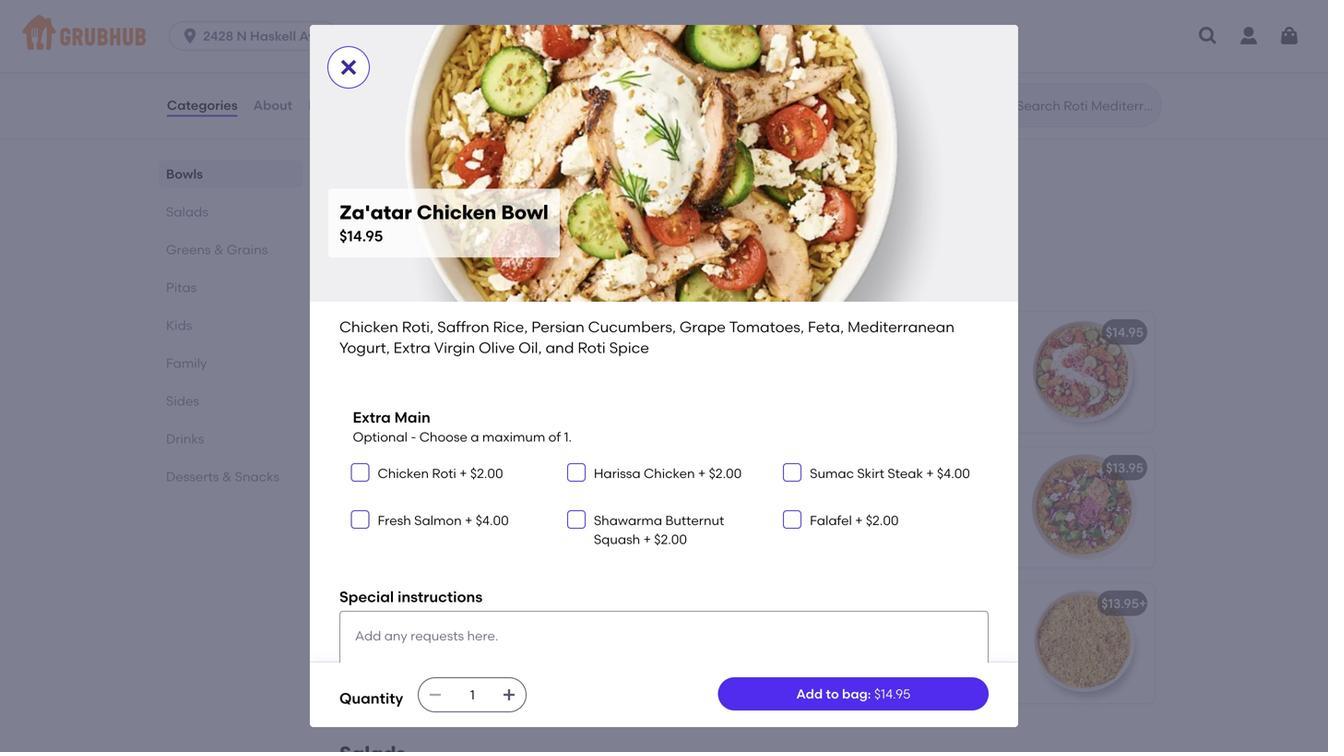 Task type: describe. For each thing, give the bounding box(es) containing it.
tomatoes, inside sumac skirt steak (new!), saffron rice, lemony brussels sprouts (new!), grape tomatoes, olives, garlic sauce, and roti spice
[[447, 659, 512, 675]]

0 vertical spatial virgin
[[434, 339, 475, 357]]

svg image inside 2428 n haskell ave. button
[[181, 27, 199, 45]]

sauces,
[[768, 678, 817, 694]]

shawarma squash & feta bowl
[[768, 460, 965, 476]]

choice of rice, choice of mains, choice of sides, choice of toppings, choice of spreads, choice of sauces, and roti spice
[[768, 622, 994, 694]]

$13.95 for $13.95 +
[[1102, 596, 1140, 611]]

harissa for harissa chicken bowl
[[768, 324, 816, 340]]

shawarma butternut squash
[[594, 513, 725, 547]]

1 vertical spatial oil,
[[389, 407, 409, 422]]

sumac skirt steak (new!), saffron rice, lemony brussels sprouts (new!), grape tomatoes, olives, garlic sauce, and roti spice
[[354, 622, 565, 694]]

2428
[[203, 28, 234, 44]]

salmon
[[414, 513, 462, 528]]

harissa chicken bowl image
[[1017, 312, 1155, 432]]

za'atar chicken bowl
[[354, 324, 490, 340]]

skirt steak & brussels bowl image
[[603, 583, 742, 703]]

1.3 mi • 10–20 min
[[357, 12, 452, 25]]

days
[[425, 218, 451, 232]]

Search Roti Mediterranean Bowls, Salads & Pitas search field
[[1015, 97, 1156, 114]]

sprouts
[[494, 641, 541, 656]]

build
[[768, 596, 800, 611]]

cabbage,
[[431, 505, 495, 521]]

keto
[[458, 460, 487, 476]]

see all 1 button
[[354, 141, 404, 174]]

0 vertical spatial extra
[[394, 339, 431, 357]]

spice inside sumac skirt steak (new!), saffron rice, lemony brussels sprouts (new!), grape tomatoes, olives, garlic sauce, and roti spice
[[497, 678, 532, 694]]

greens & grains
[[166, 242, 268, 257]]

double chicken keto bowl
[[354, 460, 520, 476]]

0 vertical spatial brussels
[[439, 596, 490, 611]]

of down your
[[816, 622, 828, 637]]

roti inside choice of rice, choice of mains, choice of sides, choice of toppings, choice of spreads, choice of sauces, and roti spice
[[848, 678, 872, 694]]

about
[[253, 97, 293, 113]]

build your own bowl
[[768, 596, 896, 611]]

roti, inside double chicken roti, cauliflower rice, purple cabbage, persian cucumbers, grape tomatoes, olives, tahini sauce, and roti spice
[[457, 486, 484, 502]]

& left the grains
[[214, 242, 224, 257]]

falafel
[[810, 513, 852, 528]]

reviews button
[[307, 72, 361, 138]]

10–20
[[399, 12, 429, 25]]

1 vertical spatial saffron
[[439, 351, 485, 366]]

svg image for shawarma butternut squash
[[571, 514, 582, 525]]

0 horizontal spatial svg image
[[428, 687, 443, 702]]

2 min from the left
[[432, 12, 452, 25]]

1.3
[[357, 12, 371, 25]]

rice, right "za'atar chicken bowl"
[[493, 318, 528, 336]]

za'atar for za'atar chicken bowl
[[354, 324, 401, 340]]

main
[[395, 408, 431, 426]]

2428 n haskell ave.
[[203, 28, 326, 44]]

of down toppings, on the bottom right of the page
[[937, 659, 950, 675]]

instructions
[[398, 588, 483, 606]]

brussels inside sumac skirt steak (new!), saffron rice, lemony brussels sprouts (new!), grape tomatoes, olives, garlic sauce, and roti spice
[[441, 641, 491, 656]]

$2.00 down a
[[470, 465, 503, 481]]

2 horizontal spatial extra
[[497, 388, 530, 404]]

special
[[340, 588, 394, 606]]

rewards image
[[356, 194, 400, 238]]

0 vertical spatial mediterranean
[[848, 318, 955, 336]]

fresh salmon + $4.00
[[378, 513, 509, 528]]

roti inside double chicken roti, cauliflower rice, purple cabbage, persian cucumbers, grape tomatoes, olives, tahini sauce, and roti spice
[[512, 542, 536, 558]]

option group containing 25–40 min
[[166, 0, 483, 34]]

chicken for double chicken roti, cauliflower rice, purple cabbage, persian cucumbers, grape tomatoes, olives, tahini sauce, and roti spice
[[402, 486, 453, 502]]

reviews
[[308, 97, 360, 113]]

add to bag: $14.95
[[797, 686, 911, 702]]

bowls
[[166, 166, 203, 182]]

double for double chicken keto bowl
[[354, 460, 400, 476]]

harissa chicken bowl
[[768, 324, 905, 340]]

add
[[797, 686, 823, 702]]

$13.95 for $13.95
[[1106, 460, 1144, 476]]

0 vertical spatial persian
[[532, 318, 585, 336]]

to
[[826, 686, 839, 702]]

svg image for sumac skirt steak
[[787, 467, 798, 478]]

sauce, inside double chicken roti, cauliflower rice, purple cabbage, persian cucumbers, grape tomatoes, olives, tahini sauce, and roti spice
[[438, 542, 481, 558]]

$14.95 inside za'atar chicken bowl $14.95
[[340, 227, 383, 245]]

harissa chicken + $2.00
[[594, 465, 742, 481]]

family
[[166, 355, 207, 371]]

$6
[[408, 199, 422, 215]]

of inside the extra main optional - choose a maximum of 1.
[[549, 429, 561, 445]]

0 horizontal spatial $4.00
[[476, 513, 509, 528]]

lemony
[[388, 641, 438, 656]]

shawarma for shawarma butternut squash
[[594, 513, 663, 528]]

& left feta
[[890, 460, 900, 476]]

25–40 min
[[216, 12, 271, 25]]

0 vertical spatial yogurt,
[[340, 339, 390, 357]]

desserts
[[166, 469, 219, 484]]

bowl inside za'atar chicken bowl $14.95
[[501, 201, 549, 224]]

$2.00 down butternut
[[654, 531, 687, 547]]

0 vertical spatial cucumbers,
[[588, 318, 676, 336]]

haskell
[[250, 28, 296, 44]]

optional
[[353, 429, 408, 445]]

desserts & snacks
[[166, 469, 280, 484]]

salads
[[166, 204, 208, 220]]

see
[[354, 150, 378, 166]]

shawarma squash & feta bowl image
[[1017, 448, 1155, 568]]

0 vertical spatial feta,
[[808, 318, 844, 336]]

olives, inside double chicken roti, cauliflower rice, purple cabbage, persian cucumbers, grape tomatoes, olives, tahini sauce, and roti spice
[[354, 542, 395, 558]]

special instructions
[[340, 588, 483, 606]]

a
[[471, 429, 479, 445]]

toppings,
[[934, 641, 994, 656]]

see all 1
[[354, 150, 404, 166]]

skirt steak & brussels bowl
[[354, 596, 524, 611]]

chicken for za'atar chicken bowl
[[404, 324, 456, 340]]

$13.95 +
[[1102, 596, 1147, 611]]

double chicken keto bowl image
[[603, 448, 742, 568]]

sauce, inside sumac skirt steak (new!), saffron rice, lemony brussels sprouts (new!), grape tomatoes, olives, garlic sauce, and roti spice
[[395, 678, 438, 694]]

purple
[[388, 505, 428, 521]]

chicken roti + $2.00
[[378, 465, 503, 481]]

sumac for sumac skirt steak (new!), saffron rice, lemony brussels sprouts (new!), grape tomatoes, olives, garlic sauce, and roti spice
[[354, 622, 398, 637]]

persian inside double chicken roti, cauliflower rice, purple cabbage, persian cucumbers, grape tomatoes, olives, tahini sauce, and roti spice
[[498, 505, 544, 521]]

0 horizontal spatial olive
[[354, 407, 386, 422]]

squash inside shawarma butternut squash
[[594, 531, 641, 547]]

•
[[391, 12, 396, 25]]

drinks
[[166, 431, 204, 447]]

n
[[237, 28, 247, 44]]

chicken for harissa chicken bowl
[[819, 324, 871, 340]]

& left snacks
[[222, 469, 232, 484]]

steak for (new!),
[[432, 622, 468, 637]]

categories button
[[166, 72, 239, 138]]

quantity
[[340, 689, 403, 707]]

1 vertical spatial persian
[[521, 351, 568, 366]]

and up -
[[412, 407, 437, 422]]

1 vertical spatial cucumbers,
[[354, 369, 431, 385]]

18
[[408, 218, 422, 232]]



Task type: locate. For each thing, give the bounding box(es) containing it.
2 vertical spatial extra
[[353, 408, 391, 426]]

of up to
[[816, 659, 828, 675]]

$6 off $40 18 days left
[[408, 199, 471, 232]]

2 horizontal spatial skirt
[[858, 465, 885, 481]]

feta,
[[808, 318, 844, 336], [546, 369, 577, 385]]

greens
[[166, 242, 211, 257]]

1 vertical spatial feta,
[[546, 369, 577, 385]]

(new!), up sprouts at the left bottom of the page
[[471, 622, 517, 637]]

butternut
[[666, 513, 725, 528]]

chicken
[[417, 201, 497, 224], [340, 318, 399, 336], [404, 324, 456, 340], [819, 324, 871, 340], [354, 351, 406, 366], [403, 460, 455, 476], [378, 465, 429, 481], [644, 465, 695, 481], [402, 486, 453, 502]]

za'atar up main
[[354, 324, 401, 340]]

shawarma up + $2.00
[[594, 513, 663, 528]]

garlic
[[354, 678, 392, 694]]

skirt for sumac skirt steak + $4.00
[[858, 465, 885, 481]]

all
[[381, 150, 396, 166]]

steak down skirt steak & brussels bowl
[[432, 622, 468, 637]]

steak
[[888, 465, 924, 481], [386, 596, 423, 611], [432, 622, 468, 637]]

olive up optional
[[354, 407, 386, 422]]

+
[[460, 465, 467, 481], [698, 465, 706, 481], [927, 465, 934, 481], [465, 513, 473, 528], [856, 513, 863, 528], [644, 531, 651, 547], [1140, 596, 1147, 611]]

mi
[[374, 12, 388, 25]]

1 horizontal spatial mediterranean
[[848, 318, 955, 336]]

& up lemony
[[426, 596, 436, 611]]

1 vertical spatial shawarma
[[594, 513, 663, 528]]

za'atar down see all 1 button
[[340, 201, 412, 224]]

sumac inside sumac skirt steak (new!), saffron rice, lemony brussels sprouts (new!), grape tomatoes, olives, garlic sauce, and roti spice
[[354, 622, 398, 637]]

roti, up main
[[402, 318, 434, 336]]

own
[[833, 596, 863, 611]]

virgin up 1. at the left bottom
[[533, 388, 568, 404]]

choose
[[420, 429, 468, 445]]

$4.00 right feta
[[937, 465, 971, 481]]

skirt
[[858, 465, 885, 481], [354, 596, 383, 611], [402, 622, 429, 637]]

harissa for harissa chicken + $2.00
[[594, 465, 641, 481]]

za'atar chicken bowl $14.95
[[340, 201, 549, 245]]

$40
[[446, 199, 469, 215]]

0 horizontal spatial mediterranean
[[354, 388, 448, 404]]

za'atar chicken bowl image
[[603, 312, 742, 432]]

and right garlic
[[441, 678, 466, 694]]

$2.00 down sumac skirt steak + $4.00
[[866, 513, 899, 528]]

choice
[[768, 622, 813, 637], [865, 622, 910, 637], [768, 641, 813, 656], [871, 641, 916, 656], [768, 659, 813, 675], [889, 659, 934, 675]]

steak up "falafel + $2.00"
[[888, 465, 924, 481]]

0 vertical spatial roti,
[[402, 318, 434, 336]]

grape inside sumac skirt steak (new!), saffron rice, lemony brussels sprouts (new!), grape tomatoes, olives, garlic sauce, and roti spice
[[404, 659, 444, 675]]

1 vertical spatial extra
[[497, 388, 530, 404]]

$16.95 for shawarma
[[693, 460, 731, 476]]

oil, up maximum
[[519, 339, 542, 357]]

chicken for double chicken keto bowl
[[403, 460, 455, 476]]

1 vertical spatial mediterranean
[[354, 388, 448, 404]]

min up 2428 n haskell ave. on the top left of page
[[251, 12, 271, 25]]

rice, inside double chicken roti, cauliflower rice, purple cabbage, persian cucumbers, grape tomatoes, olives, tahini sauce, and roti spice
[[354, 505, 385, 521]]

tomatoes,
[[729, 318, 805, 336], [477, 369, 542, 385], [477, 524, 542, 539], [447, 659, 512, 675]]

0 vertical spatial sauce,
[[438, 542, 481, 558]]

1 vertical spatial (new!),
[[354, 659, 401, 675]]

1 horizontal spatial skirt
[[402, 622, 429, 637]]

extra main optional - choose a maximum of 1.
[[353, 408, 572, 445]]

2 vertical spatial steak
[[432, 622, 468, 637]]

snacks
[[235, 469, 280, 484]]

2 vertical spatial roti,
[[457, 486, 484, 502]]

1 horizontal spatial $4.00
[[937, 465, 971, 481]]

1 vertical spatial squash
[[594, 531, 641, 547]]

of left mains,
[[913, 622, 925, 637]]

and down spreads,
[[820, 678, 845, 694]]

steak up lemony
[[386, 596, 423, 611]]

svg image
[[1198, 25, 1220, 47], [1279, 25, 1301, 47], [181, 27, 199, 45], [338, 56, 360, 78], [355, 467, 366, 478], [571, 467, 582, 478], [355, 514, 366, 525], [787, 514, 798, 525], [502, 687, 517, 702]]

0 vertical spatial saffron
[[437, 318, 490, 336]]

+ $2.00
[[641, 531, 687, 547]]

sumac for sumac skirt steak + $4.00
[[810, 465, 854, 481]]

left
[[454, 218, 471, 232]]

rice, inside choice of rice, choice of mains, choice of sides, choice of toppings, choice of spreads, choice of sauces, and roti spice
[[831, 622, 862, 637]]

$2.00
[[470, 465, 503, 481], [709, 465, 742, 481], [866, 513, 899, 528], [654, 531, 687, 547]]

steak for +
[[888, 465, 924, 481]]

saffron inside sumac skirt steak (new!), saffron rice, lemony brussels sprouts (new!), grape tomatoes, olives, garlic sauce, and roti spice
[[520, 622, 565, 637]]

2 double from the top
[[354, 486, 399, 502]]

rice, left 'purple'
[[354, 505, 385, 521]]

cucumbers, inside double chicken roti, cauliflower rice, purple cabbage, persian cucumbers, grape tomatoes, olives, tahini sauce, and roti spice
[[354, 524, 431, 539]]

of left 1. at the left bottom
[[549, 429, 561, 445]]

olive up the extra main optional - choose a maximum of 1.
[[479, 339, 515, 357]]

persian
[[532, 318, 585, 336], [521, 351, 568, 366], [498, 505, 544, 521]]

svg image
[[787, 467, 798, 478], [571, 514, 582, 525], [428, 687, 443, 702]]

skirt for sumac skirt steak (new!), saffron rice, lemony brussels sprouts (new!), grape tomatoes, olives, garlic sauce, and roti spice
[[402, 622, 429, 637]]

1 horizontal spatial extra
[[394, 339, 431, 357]]

0 horizontal spatial min
[[251, 12, 271, 25]]

pitas
[[166, 280, 197, 295]]

option group
[[166, 0, 483, 34]]

chicken inside double chicken roti, cauliflower rice, purple cabbage, persian cucumbers, grape tomatoes, olives, tahini sauce, and roti spice
[[402, 486, 453, 502]]

0 horizontal spatial squash
[[594, 531, 641, 547]]

0 vertical spatial olives,
[[354, 542, 395, 558]]

and
[[546, 339, 574, 357], [412, 407, 437, 422], [484, 542, 509, 558], [441, 678, 466, 694], [820, 678, 845, 694]]

0 horizontal spatial yogurt,
[[340, 339, 390, 357]]

1 vertical spatial za'atar
[[354, 324, 401, 340]]

virgin up the extra main optional - choose a maximum of 1.
[[434, 339, 475, 357]]

sumac down special
[[354, 622, 398, 637]]

0 horizontal spatial oil,
[[389, 407, 409, 422]]

kids
[[166, 317, 192, 333]]

squash
[[840, 460, 887, 476], [594, 531, 641, 547]]

25–40
[[216, 12, 249, 25]]

main navigation navigation
[[0, 0, 1329, 72]]

feta
[[903, 460, 931, 476]]

2 horizontal spatial steak
[[888, 465, 924, 481]]

sumac up the falafel
[[810, 465, 854, 481]]

double for double chicken roti, cauliflower rice, purple cabbage, persian cucumbers, grape tomatoes, olives, tahini sauce, and roti spice
[[354, 486, 399, 502]]

squash up "falafel + $2.00"
[[840, 460, 887, 476]]

1 vertical spatial brussels
[[441, 641, 491, 656]]

Special instructions text field
[[340, 611, 989, 680]]

1 horizontal spatial min
[[432, 12, 452, 25]]

0 vertical spatial skirt
[[858, 465, 885, 481]]

0 horizontal spatial feta,
[[546, 369, 577, 385]]

extra up maximum
[[497, 388, 530, 404]]

and inside sumac skirt steak (new!), saffron rice, lemony brussels sprouts (new!), grape tomatoes, olives, garlic sauce, and roti spice
[[441, 678, 466, 694]]

1 vertical spatial $13.95
[[1102, 596, 1140, 611]]

$4.00 down cauliflower
[[476, 513, 509, 528]]

mains,
[[928, 622, 968, 637]]

rice, up sides, on the right bottom of the page
[[831, 622, 862, 637]]

$16.95 left the build
[[693, 596, 731, 611]]

olives,
[[354, 542, 395, 558], [515, 659, 556, 675]]

0 horizontal spatial shawarma
[[594, 513, 663, 528]]

shawarma up the falafel
[[768, 460, 837, 476]]

and inside choice of rice, choice of mains, choice of sides, choice of toppings, choice of spreads, choice of sauces, and roti spice
[[820, 678, 845, 694]]

0 vertical spatial $13.95
[[1106, 460, 1144, 476]]

0 vertical spatial sumac
[[810, 465, 854, 481]]

and inside double chicken roti, cauliflower rice, purple cabbage, persian cucumbers, grape tomatoes, olives, tahini sauce, and roti spice
[[484, 542, 509, 558]]

$16.95 up butternut
[[693, 460, 731, 476]]

roti inside sumac skirt steak (new!), saffron rice, lemony brussels sprouts (new!), grape tomatoes, olives, garlic sauce, and roti spice
[[469, 678, 494, 694]]

bag:
[[842, 686, 872, 702]]

1 vertical spatial double
[[354, 486, 399, 502]]

double down optional
[[354, 460, 400, 476]]

$13.95
[[1106, 460, 1144, 476], [1102, 596, 1140, 611]]

1 vertical spatial yogurt,
[[450, 388, 494, 404]]

bowl
[[501, 201, 549, 224], [459, 324, 490, 340], [874, 324, 905, 340], [490, 460, 520, 476], [935, 460, 965, 476], [493, 596, 524, 611], [866, 596, 896, 611]]

virgin
[[434, 339, 475, 357], [533, 388, 568, 404]]

1 horizontal spatial svg image
[[571, 514, 582, 525]]

1 vertical spatial steak
[[386, 596, 423, 611]]

(new!),
[[471, 622, 517, 637], [354, 659, 401, 675]]

spice
[[610, 339, 650, 357], [468, 407, 503, 422], [540, 542, 574, 558], [497, 678, 532, 694], [875, 678, 910, 694]]

0 vertical spatial (new!),
[[471, 622, 517, 637]]

extra up main
[[394, 339, 431, 357]]

$14.95
[[340, 227, 383, 245], [693, 324, 731, 340], [1106, 324, 1144, 340], [875, 686, 911, 702]]

off
[[425, 199, 443, 215]]

sides,
[[831, 641, 868, 656]]

1 vertical spatial virgin
[[533, 388, 568, 404]]

1 horizontal spatial olive
[[479, 339, 515, 357]]

1 horizontal spatial oil,
[[519, 339, 542, 357]]

yogurt, up optional
[[340, 339, 390, 357]]

1 vertical spatial harissa
[[594, 465, 641, 481]]

brussels up sumac skirt steak (new!), saffron rice, lemony brussels sprouts (new!), grape tomatoes, olives, garlic sauce, and roti spice
[[439, 596, 490, 611]]

2 $16.95 from the top
[[693, 596, 731, 611]]

0 horizontal spatial skirt
[[354, 596, 383, 611]]

1 vertical spatial sumac
[[354, 622, 398, 637]]

grains
[[227, 242, 268, 257]]

of down mains,
[[919, 641, 931, 656]]

double up "fresh"
[[354, 486, 399, 502]]

0 vertical spatial squash
[[840, 460, 887, 476]]

1 horizontal spatial olives,
[[515, 659, 556, 675]]

of left sides, on the right bottom of the page
[[816, 641, 828, 656]]

1 vertical spatial skirt
[[354, 596, 383, 611]]

2 vertical spatial saffron
[[520, 622, 565, 637]]

-
[[411, 429, 416, 445]]

double chicken roti, cauliflower rice, purple cabbage, persian cucumbers, grape tomatoes, olives, tahini sauce, and roti spice
[[354, 486, 574, 558]]

1 vertical spatial roti,
[[409, 351, 436, 366]]

0 vertical spatial double
[[354, 460, 400, 476]]

1 horizontal spatial steak
[[432, 622, 468, 637]]

1 horizontal spatial shawarma
[[768, 460, 837, 476]]

extra inside the extra main optional - choose a maximum of 1.
[[353, 408, 391, 426]]

1 horizontal spatial squash
[[840, 460, 887, 476]]

2 horizontal spatial svg image
[[787, 467, 798, 478]]

chicken inside za'atar chicken bowl $14.95
[[417, 201, 497, 224]]

za'atar inside za'atar chicken bowl $14.95
[[340, 201, 412, 224]]

oil,
[[519, 339, 542, 357], [389, 407, 409, 422]]

0 horizontal spatial extra
[[353, 408, 391, 426]]

brussels up input item quantity 'number field'
[[441, 641, 491, 656]]

$2.00 up butternut
[[709, 465, 742, 481]]

1.
[[564, 429, 572, 445]]

extra up optional
[[353, 408, 391, 426]]

olives, down "fresh"
[[354, 542, 395, 558]]

za'atar for za'atar chicken bowl $14.95
[[340, 201, 412, 224]]

and up 1. at the left bottom
[[546, 339, 574, 357]]

(new!), up garlic
[[354, 659, 401, 675]]

yogurt,
[[340, 339, 390, 357], [450, 388, 494, 404]]

1 min from the left
[[251, 12, 271, 25]]

olives, down sprouts at the left bottom of the page
[[515, 659, 556, 675]]

0 vertical spatial olive
[[479, 339, 515, 357]]

0 horizontal spatial (new!),
[[354, 659, 401, 675]]

cauliflower
[[487, 486, 558, 502]]

spice inside choice of rice, choice of mains, choice of sides, choice of toppings, choice of spreads, choice of sauces, and roti spice
[[875, 678, 910, 694]]

1 vertical spatial svg image
[[571, 514, 582, 525]]

min
[[251, 12, 271, 25], [432, 12, 452, 25]]

$16.95 for build
[[693, 596, 731, 611]]

1 vertical spatial $16.95
[[693, 596, 731, 611]]

0 horizontal spatial sumac
[[354, 622, 398, 637]]

spreads,
[[831, 659, 886, 675]]

falafel + $2.00
[[810, 513, 899, 528]]

rice, up garlic
[[354, 641, 385, 656]]

1 horizontal spatial virgin
[[533, 388, 568, 404]]

chicken for harissa chicken + $2.00
[[644, 465, 695, 481]]

1
[[399, 150, 404, 166]]

0 horizontal spatial harissa
[[594, 465, 641, 481]]

sumac skirt steak + $4.00
[[810, 465, 971, 481]]

roti,
[[402, 318, 434, 336], [409, 351, 436, 366], [457, 486, 484, 502]]

grape inside double chicken roti, cauliflower rice, purple cabbage, persian cucumbers, grape tomatoes, olives, tahini sauce, and roti spice
[[434, 524, 474, 539]]

1 horizontal spatial (new!),
[[471, 622, 517, 637]]

0 vertical spatial shawarma
[[768, 460, 837, 476]]

2428 n haskell ave. button
[[169, 21, 346, 51]]

2 vertical spatial skirt
[[402, 622, 429, 637]]

cucumbers,
[[588, 318, 676, 336], [354, 369, 431, 385], [354, 524, 431, 539]]

spice inside double chicken roti, cauliflower rice, purple cabbage, persian cucumbers, grape tomatoes, olives, tahini sauce, and roti spice
[[540, 542, 574, 558]]

1 horizontal spatial harissa
[[768, 324, 816, 340]]

1 vertical spatial olives,
[[515, 659, 556, 675]]

sides
[[166, 393, 199, 409]]

build your own bowl image
[[1017, 583, 1155, 703]]

0 vertical spatial oil,
[[519, 339, 542, 357]]

$4.00
[[937, 465, 971, 481], [476, 513, 509, 528]]

olives, inside sumac skirt steak (new!), saffron rice, lemony brussels sprouts (new!), grape tomatoes, olives, garlic sauce, and roti spice
[[515, 659, 556, 675]]

squash down harissa chicken + $2.00
[[594, 531, 641, 547]]

rice, up maximum
[[488, 351, 518, 366]]

rice, inside sumac skirt steak (new!), saffron rice, lemony brussels sprouts (new!), grape tomatoes, olives, garlic sauce, and roti spice
[[354, 641, 385, 656]]

skirt inside sumac skirt steak (new!), saffron rice, lemony brussels sprouts (new!), grape tomatoes, olives, garlic sauce, and roti spice
[[402, 622, 429, 637]]

maximum
[[482, 429, 546, 445]]

Input item quantity number field
[[452, 678, 493, 711]]

0 vertical spatial $16.95
[[693, 460, 731, 476]]

sauce, down fresh salmon + $4.00
[[438, 542, 481, 558]]

0 vertical spatial $4.00
[[937, 465, 971, 481]]

0 vertical spatial za'atar
[[340, 201, 412, 224]]

steak inside sumac skirt steak (new!), saffron rice, lemony brussels sprouts (new!), grape tomatoes, olives, garlic sauce, and roti spice
[[432, 622, 468, 637]]

0 horizontal spatial olives,
[[354, 542, 395, 558]]

fresh
[[378, 513, 411, 528]]

2 vertical spatial svg image
[[428, 687, 443, 702]]

and down cabbage,
[[484, 542, 509, 558]]

shawarma inside shawarma butternut squash
[[594, 513, 663, 528]]

double inside double chicken roti, cauliflower rice, purple cabbage, persian cucumbers, grape tomatoes, olives, tahini sauce, and roti spice
[[354, 486, 399, 502]]

1 vertical spatial $4.00
[[476, 513, 509, 528]]

1 vertical spatial sauce,
[[395, 678, 438, 694]]

min right 10–20
[[432, 12, 452, 25]]

oil, up optional
[[389, 407, 409, 422]]

ave.
[[299, 28, 326, 44]]

tahini
[[398, 542, 435, 558]]

yogurt, up the extra main optional - choose a maximum of 1.
[[450, 388, 494, 404]]

0 vertical spatial steak
[[888, 465, 924, 481]]

categories
[[167, 97, 238, 113]]

chicken for za'atar chicken bowl $14.95
[[417, 201, 497, 224]]

your
[[802, 596, 830, 611]]

1 horizontal spatial yogurt,
[[450, 388, 494, 404]]

grape
[[680, 318, 726, 336], [434, 369, 474, 385], [434, 524, 474, 539], [404, 659, 444, 675]]

1 $16.95 from the top
[[693, 460, 731, 476]]

0 horizontal spatial steak
[[386, 596, 423, 611]]

roti, down "za'atar chicken bowl"
[[409, 351, 436, 366]]

0 horizontal spatial virgin
[[434, 339, 475, 357]]

tomatoes, inside double chicken roti, cauliflower rice, purple cabbage, persian cucumbers, grape tomatoes, olives, tahini sauce, and roti spice
[[477, 524, 542, 539]]

sauce, down lemony
[[395, 678, 438, 694]]

about button
[[253, 72, 293, 138]]

2 vertical spatial persian
[[498, 505, 544, 521]]

0 vertical spatial harissa
[[768, 324, 816, 340]]

0 vertical spatial svg image
[[787, 467, 798, 478]]

1 vertical spatial olive
[[354, 407, 386, 422]]

shawarma for shawarma squash & feta bowl
[[768, 460, 837, 476]]

1 double from the top
[[354, 460, 400, 476]]

roti, up cabbage,
[[457, 486, 484, 502]]

2 vertical spatial cucumbers,
[[354, 524, 431, 539]]



Task type: vqa. For each thing, say whether or not it's contained in the screenshot.


